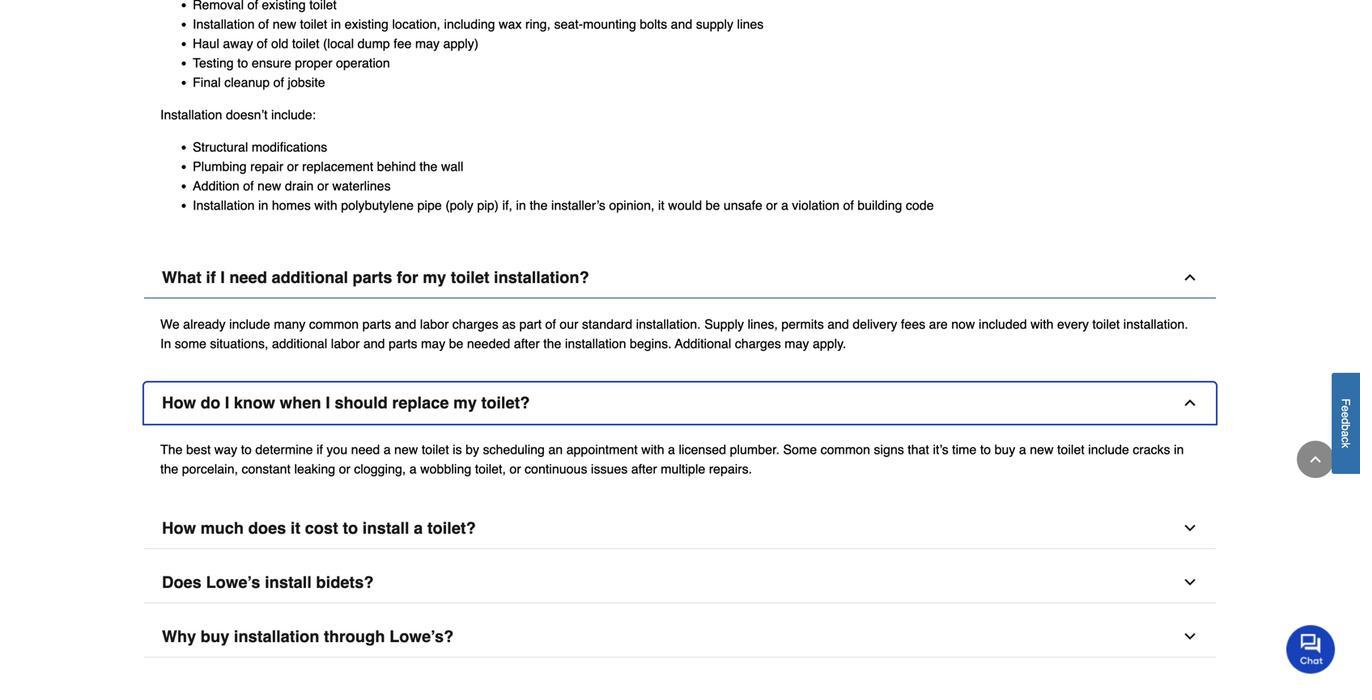 Task type: locate. For each thing, give the bounding box(es) containing it.
1 horizontal spatial after
[[631, 462, 657, 477]]

0 horizontal spatial toilet?
[[427, 519, 476, 538]]

apply.
[[813, 336, 846, 351]]

in
[[160, 336, 171, 351]]

0 vertical spatial after
[[514, 336, 540, 351]]

multiple
[[661, 462, 705, 477]]

1 e from the top
[[1340, 406, 1353, 412]]

0 vertical spatial if
[[206, 268, 216, 287]]

labor left as
[[420, 317, 449, 332]]

with left every
[[1031, 317, 1054, 332]]

1 horizontal spatial it
[[658, 198, 665, 213]]

0 vertical spatial my
[[423, 268, 446, 287]]

i for do
[[225, 394, 229, 412]]

standard
[[582, 317, 632, 332]]

common left signs
[[821, 442, 870, 457]]

we already include many common parts and labor charges as part of our standard installation. supply lines, permits and delivery fees are now included with every toilet installation. in some situations, additional labor and parts may be needed after the installation begins. additional charges may apply.
[[160, 317, 1188, 351]]

may down location,
[[415, 36, 440, 51]]

k
[[1340, 443, 1353, 449]]

how left do
[[162, 394, 196, 412]]

e up "d"
[[1340, 406, 1353, 412]]

1 vertical spatial it
[[291, 519, 300, 538]]

0 horizontal spatial after
[[514, 336, 540, 351]]

if
[[206, 268, 216, 287], [317, 442, 323, 457]]

0 vertical spatial include
[[229, 317, 270, 332]]

a left violation
[[781, 198, 788, 213]]

determine
[[255, 442, 313, 457]]

installation down final
[[160, 107, 222, 122]]

be right would
[[706, 198, 720, 213]]

2 vertical spatial with
[[641, 442, 664, 457]]

(poly
[[445, 198, 474, 213]]

installation inside the installation of new toilet in existing location, including wax ring, seat-mounting bolts and supply lines haul away of old toilet (local dump fee may apply) testing to ensure proper operation final cleanup of jobsite
[[193, 16, 255, 31]]

0 horizontal spatial common
[[309, 317, 359, 332]]

i right what in the left of the page
[[220, 268, 225, 287]]

doesn't
[[226, 107, 268, 122]]

0 vertical spatial need
[[229, 268, 267, 287]]

a right time
[[1019, 442, 1026, 457]]

installation down does lowe's install bidets?
[[234, 628, 319, 646]]

i right 'when'
[[326, 394, 330, 412]]

we
[[160, 317, 180, 332]]

0 vertical spatial be
[[706, 198, 720, 213]]

delivery
[[853, 317, 897, 332]]

or down scheduling on the bottom left of page
[[510, 462, 521, 477]]

common inside we already include many common parts and labor charges as part of our standard installation. supply lines, permits and delivery fees are now included with every toilet installation. in some situations, additional labor and parts may be needed after the installation begins. additional charges may apply.
[[309, 317, 359, 332]]

need right what in the left of the page
[[229, 268, 267, 287]]

installation down standard
[[565, 336, 626, 351]]

old
[[271, 36, 288, 51]]

1 vertical spatial if
[[317, 442, 323, 457]]

every
[[1057, 317, 1089, 332]]

toilet? up scheduling on the bottom left of page
[[481, 394, 530, 412]]

toilet right every
[[1093, 317, 1120, 332]]

and right bolts
[[671, 16, 692, 31]]

modifications
[[252, 140, 327, 154]]

0 vertical spatial charges
[[452, 317, 499, 332]]

1 horizontal spatial chevron up image
[[1308, 452, 1324, 468]]

the
[[420, 159, 438, 174], [530, 198, 548, 213], [543, 336, 561, 351], [160, 462, 178, 477]]

0 horizontal spatial it
[[291, 519, 300, 538]]

0 horizontal spatial charges
[[452, 317, 499, 332]]

0 vertical spatial toilet?
[[481, 394, 530, 412]]

0 horizontal spatial with
[[314, 198, 337, 213]]

1 vertical spatial charges
[[735, 336, 781, 351]]

be left needed
[[449, 336, 463, 351]]

chevron up image
[[1182, 269, 1198, 286]]

1 horizontal spatial with
[[641, 442, 664, 457]]

drain
[[285, 178, 314, 193]]

chat invite button image
[[1287, 625, 1336, 675]]

parts up replace
[[389, 336, 417, 351]]

1 horizontal spatial installation.
[[1124, 317, 1188, 332]]

our
[[560, 317, 578, 332]]

1 vertical spatial installation
[[160, 107, 222, 122]]

1 vertical spatial buy
[[201, 628, 229, 646]]

installation. up the begins.
[[636, 317, 701, 332]]

to right time
[[980, 442, 991, 457]]

with up the "multiple" at bottom
[[641, 442, 664, 457]]

or right unsafe
[[766, 198, 778, 213]]

in up (local
[[331, 16, 341, 31]]

1 vertical spatial be
[[449, 336, 463, 351]]

include up the situations,
[[229, 317, 270, 332]]

parts inside button
[[353, 268, 392, 287]]

bidets?
[[316, 573, 374, 592]]

installation. down chevron up icon
[[1124, 317, 1188, 332]]

buy inside the best way to determine if you need a new toilet is by scheduling an appointment with a licensed plumber. some common signs that it's time to buy a new toilet include cracks in the porcelain, constant leaking or clogging, a wobbling toilet, or continuous issues after multiple repairs.
[[995, 442, 1016, 457]]

installation doesn't include:
[[160, 107, 316, 122]]

1 vertical spatial parts
[[362, 317, 391, 332]]

installation inside structural modifications plumbing repair or replacement behind the wall addition of new drain or waterlines installation in homes with polybutylene pipe (poly pip) if, in the installer's opinion, it would be unsafe or a violation of building code
[[193, 198, 255, 213]]

does lowe's install bidets? button
[[144, 563, 1216, 604]]

chevron up image
[[1182, 395, 1198, 411], [1308, 452, 1324, 468]]

0 vertical spatial with
[[314, 198, 337, 213]]

it inside how much does it cost to install a toilet? button
[[291, 519, 300, 538]]

does lowe's install bidets?
[[162, 573, 374, 592]]

new right time
[[1030, 442, 1054, 457]]

charges
[[452, 317, 499, 332], [735, 336, 781, 351]]

0 vertical spatial parts
[[353, 268, 392, 287]]

1 vertical spatial chevron down image
[[1182, 575, 1198, 591]]

2 e from the top
[[1340, 412, 1353, 419]]

with inside structural modifications plumbing repair or replacement behind the wall addition of new drain or waterlines installation in homes with polybutylene pipe (poly pip) if, in the installer's opinion, it would be unsafe or a violation of building code
[[314, 198, 337, 213]]

install
[[363, 519, 409, 538], [265, 573, 312, 592]]

charges down the lines,
[[735, 336, 781, 351]]

installation down addition
[[193, 198, 255, 213]]

toilet? inside how much does it cost to install a toilet? button
[[427, 519, 476, 538]]

of down ensure
[[273, 75, 284, 90]]

to up cleanup at the top of the page
[[237, 55, 248, 70]]

supply
[[696, 16, 733, 31]]

why
[[162, 628, 196, 646]]

0 horizontal spatial chevron up image
[[1182, 395, 1198, 411]]

0 vertical spatial common
[[309, 317, 359, 332]]

include:
[[271, 107, 316, 122]]

0 vertical spatial labor
[[420, 317, 449, 332]]

toilet left is
[[422, 442, 449, 457]]

toilet left cracks
[[1057, 442, 1085, 457]]

installation.
[[636, 317, 701, 332], [1124, 317, 1188, 332]]

need inside what if i need additional parts for my toilet installation? button
[[229, 268, 267, 287]]

labor up how do i know when i should replace my toilet?
[[331, 336, 360, 351]]

it
[[658, 198, 665, 213], [291, 519, 300, 538]]

why buy installation through lowe's?
[[162, 628, 454, 646]]

install right the lowe's
[[265, 573, 312, 592]]

parts down what if i need additional parts for my toilet installation?
[[362, 317, 391, 332]]

of inside we already include many common parts and labor charges as part of our standard installation. supply lines, permits and delivery fees are now included with every toilet installation. in some situations, additional labor and parts may be needed after the installation begins. additional charges may apply.
[[545, 317, 556, 332]]

it left would
[[658, 198, 665, 213]]

0 horizontal spatial buy
[[201, 628, 229, 646]]

fees
[[901, 317, 926, 332]]

2 vertical spatial chevron down image
[[1182, 629, 1198, 645]]

chevron down image
[[1182, 520, 1198, 537], [1182, 575, 1198, 591], [1182, 629, 1198, 645]]

for
[[397, 268, 418, 287]]

0 horizontal spatial include
[[229, 317, 270, 332]]

the best way to determine if you need a new toilet is by scheduling an appointment with a licensed plumber. some common signs that it's time to buy a new toilet include cracks in the porcelain, constant leaking or clogging, a wobbling toilet, or continuous issues after multiple repairs.
[[160, 442, 1184, 477]]

2 horizontal spatial with
[[1031, 317, 1054, 332]]

after right issues
[[631, 462, 657, 477]]

2 vertical spatial parts
[[389, 336, 417, 351]]

i right do
[[225, 394, 229, 412]]

0 vertical spatial install
[[363, 519, 409, 538]]

2 how from the top
[[162, 519, 196, 538]]

cleanup
[[224, 75, 270, 90]]

if right what in the left of the page
[[206, 268, 216, 287]]

be inside structural modifications plumbing repair or replacement behind the wall addition of new drain or waterlines installation in homes with polybutylene pipe (poly pip) if, in the installer's opinion, it would be unsafe or a violation of building code
[[706, 198, 720, 213]]

how left much
[[162, 519, 196, 538]]

and inside the installation of new toilet in existing location, including wax ring, seat-mounting bolts and supply lines haul away of old toilet (local dump fee may apply) testing to ensure proper operation final cleanup of jobsite
[[671, 16, 692, 31]]

toilet,
[[475, 462, 506, 477]]

0 vertical spatial buy
[[995, 442, 1016, 457]]

after inside the best way to determine if you need a new toilet is by scheduling an appointment with a licensed plumber. some common signs that it's time to buy a new toilet include cracks in the porcelain, constant leaking or clogging, a wobbling toilet, or continuous issues after multiple repairs.
[[631, 462, 657, 477]]

include inside the best way to determine if you need a new toilet is by scheduling an appointment with a licensed plumber. some common signs that it's time to buy a new toilet include cracks in the porcelain, constant leaking or clogging, a wobbling toilet, or continuous issues after multiple repairs.
[[1088, 442, 1129, 457]]

with right homes
[[314, 198, 337, 213]]

would
[[668, 198, 702, 213]]

0 vertical spatial additional
[[272, 268, 348, 287]]

cost
[[305, 519, 338, 538]]

2 vertical spatial installation
[[193, 198, 255, 213]]

scroll to top element
[[1297, 441, 1334, 479]]

2 chevron down image from the top
[[1182, 575, 1198, 591]]

1 horizontal spatial my
[[453, 394, 477, 412]]

0 vertical spatial it
[[658, 198, 665, 213]]

chevron up image inside how do i know when i should replace my toilet? button
[[1182, 395, 1198, 411]]

0 horizontal spatial installation
[[234, 628, 319, 646]]

code
[[906, 198, 934, 213]]

many
[[274, 317, 306, 332]]

1 horizontal spatial common
[[821, 442, 870, 457]]

1 vertical spatial installation
[[234, 628, 319, 646]]

toilet up (local
[[300, 16, 327, 31]]

if left you
[[317, 442, 323, 457]]

install down clogging,
[[363, 519, 409, 538]]

to right cost
[[343, 519, 358, 538]]

chevron down image inside how much does it cost to install a toilet? button
[[1182, 520, 1198, 537]]

a inside structural modifications plumbing repair or replacement behind the wall addition of new drain or waterlines installation in homes with polybutylene pipe (poly pip) if, in the installer's opinion, it would be unsafe or a violation of building code
[[781, 198, 788, 213]]

my
[[423, 268, 446, 287], [453, 394, 477, 412]]

0 vertical spatial how
[[162, 394, 196, 412]]

unsafe
[[724, 198, 763, 213]]

0 vertical spatial chevron down image
[[1182, 520, 1198, 537]]

1 how from the top
[[162, 394, 196, 412]]

may down permits
[[785, 336, 809, 351]]

0 horizontal spatial need
[[229, 268, 267, 287]]

new up old at the top of page
[[273, 16, 296, 31]]

the down our
[[543, 336, 561, 351]]

appointment
[[566, 442, 638, 457]]

buy right why
[[201, 628, 229, 646]]

jobsite
[[288, 75, 325, 90]]

after inside we already include many common parts and labor charges as part of our standard installation. supply lines, permits and delivery fees are now included with every toilet installation. in some situations, additional labor and parts may be needed after the installation begins. additional charges may apply.
[[514, 336, 540, 351]]

in left homes
[[258, 198, 268, 213]]

existing
[[345, 16, 389, 31]]

toilet? down the wobbling
[[427, 519, 476, 538]]

additional down many
[[272, 336, 327, 351]]

how
[[162, 394, 196, 412], [162, 519, 196, 538]]

0 vertical spatial installation
[[193, 16, 255, 31]]

1 horizontal spatial need
[[351, 442, 380, 457]]

addition
[[193, 178, 240, 193]]

1 horizontal spatial include
[[1088, 442, 1129, 457]]

parts
[[353, 268, 392, 287], [362, 317, 391, 332], [389, 336, 417, 351]]

1 additional from the top
[[272, 268, 348, 287]]

0 horizontal spatial installation.
[[636, 317, 701, 332]]

additional inside we already include many common parts and labor charges as part of our standard installation. supply lines, permits and delivery fees are now included with every toilet installation. in some situations, additional labor and parts may be needed after the installation begins. additional charges may apply.
[[272, 336, 327, 351]]

issues
[[591, 462, 628, 477]]

a left the wobbling
[[409, 462, 417, 477]]

1 horizontal spatial be
[[706, 198, 720, 213]]

how much does it cost to install a toilet? button
[[144, 508, 1216, 550]]

constant
[[242, 462, 291, 477]]

the inside the best way to determine if you need a new toilet is by scheduling an appointment with a licensed plumber. some common signs that it's time to buy a new toilet include cracks in the porcelain, constant leaking or clogging, a wobbling toilet, or continuous issues after multiple repairs.
[[160, 462, 178, 477]]

toilet?
[[481, 394, 530, 412], [427, 519, 476, 538]]

1 vertical spatial how
[[162, 519, 196, 538]]

1 vertical spatial labor
[[331, 336, 360, 351]]

1 vertical spatial install
[[265, 573, 312, 592]]

included
[[979, 317, 1027, 332]]

my right for
[[423, 268, 446, 287]]

1 vertical spatial common
[[821, 442, 870, 457]]

3 chevron down image from the top
[[1182, 629, 1198, 645]]

0 horizontal spatial if
[[206, 268, 216, 287]]

new down repair
[[258, 178, 281, 193]]

violation
[[792, 198, 840, 213]]

a down the wobbling
[[414, 519, 423, 538]]

the left wall
[[420, 159, 438, 174]]

plumber.
[[730, 442, 780, 457]]

lowe's?
[[390, 628, 454, 646]]

1 vertical spatial chevron up image
[[1308, 452, 1324, 468]]

0 vertical spatial installation
[[565, 336, 626, 351]]

1 vertical spatial with
[[1031, 317, 1054, 332]]

to right way
[[241, 442, 252, 457]]

wall
[[441, 159, 463, 174]]

0 vertical spatial chevron up image
[[1182, 395, 1198, 411]]

a up clogging,
[[384, 442, 391, 457]]

chevron down image for cost
[[1182, 520, 1198, 537]]

in right cracks
[[1174, 442, 1184, 457]]

include left cracks
[[1088, 442, 1129, 457]]

it left cost
[[291, 519, 300, 538]]

1 vertical spatial after
[[631, 462, 657, 477]]

1 vertical spatial include
[[1088, 442, 1129, 457]]

need up clogging,
[[351, 442, 380, 457]]

after down "part"
[[514, 336, 540, 351]]

common
[[309, 317, 359, 332], [821, 442, 870, 457]]

1 horizontal spatial installation
[[565, 336, 626, 351]]

e up b
[[1340, 412, 1353, 419]]

buy right time
[[995, 442, 1016, 457]]

mounting
[[583, 16, 636, 31]]

1 horizontal spatial buy
[[995, 442, 1016, 457]]

additional
[[272, 268, 348, 287], [272, 336, 327, 351]]

1 chevron down image from the top
[[1182, 520, 1198, 537]]

need
[[229, 268, 267, 287], [351, 442, 380, 457]]

chevron down image inside why buy installation through lowe's? button
[[1182, 629, 1198, 645]]

of left our
[[545, 317, 556, 332]]

parts left for
[[353, 268, 392, 287]]

0 horizontal spatial be
[[449, 336, 463, 351]]

installation
[[193, 16, 255, 31], [160, 107, 222, 122], [193, 198, 255, 213]]

0 horizontal spatial install
[[265, 573, 312, 592]]

1 vertical spatial need
[[351, 442, 380, 457]]

1 horizontal spatial if
[[317, 442, 323, 457]]

proper
[[295, 55, 332, 70]]

as
[[502, 317, 516, 332]]

2 additional from the top
[[272, 336, 327, 351]]

additional up many
[[272, 268, 348, 287]]

or down modifications
[[287, 159, 299, 174]]

installation up away at left
[[193, 16, 255, 31]]

lowe's
[[206, 573, 260, 592]]

1 vertical spatial additional
[[272, 336, 327, 351]]

1 vertical spatial toilet?
[[427, 519, 476, 538]]

common right many
[[309, 317, 359, 332]]

1 horizontal spatial toilet?
[[481, 394, 530, 412]]

charges up needed
[[452, 317, 499, 332]]

be inside we already include many common parts and labor charges as part of our standard installation. supply lines, permits and delivery fees are now included with every toilet installation. in some situations, additional labor and parts may be needed after the installation begins. additional charges may apply.
[[449, 336, 463, 351]]

the down the
[[160, 462, 178, 477]]

toilet
[[300, 16, 327, 31], [292, 36, 319, 51], [451, 268, 489, 287], [1093, 317, 1120, 332], [422, 442, 449, 457], [1057, 442, 1085, 457]]

pipe
[[417, 198, 442, 213]]

repair
[[250, 159, 283, 174]]

of left building
[[843, 198, 854, 213]]

how for how do i know when i should replace my toilet?
[[162, 394, 196, 412]]

0 horizontal spatial labor
[[331, 336, 360, 351]]

my right replace
[[453, 394, 477, 412]]

continuous
[[525, 462, 587, 477]]

does
[[162, 573, 202, 592]]

toilet right for
[[451, 268, 489, 287]]

of left old at the top of page
[[257, 36, 268, 51]]



Task type: describe. For each thing, give the bounding box(es) containing it.
new up clogging,
[[394, 442, 418, 457]]

of down repair
[[243, 178, 254, 193]]

lines,
[[748, 317, 778, 332]]

to inside how much does it cost to install a toilet? button
[[343, 519, 358, 538]]

should
[[335, 394, 388, 412]]

or right drain
[[317, 178, 329, 193]]

f e e d b a c k
[[1340, 399, 1353, 449]]

toilet up proper on the top
[[292, 36, 319, 51]]

chevron up image inside the scroll to top element
[[1308, 452, 1324, 468]]

0 horizontal spatial my
[[423, 268, 446, 287]]

it inside structural modifications plumbing repair or replacement behind the wall addition of new drain or waterlines installation in homes with polybutylene pipe (poly pip) if, in the installer's opinion, it would be unsafe or a violation of building code
[[658, 198, 665, 213]]

in inside the best way to determine if you need a new toilet is by scheduling an appointment with a licensed plumber. some common signs that it's time to buy a new toilet include cracks in the porcelain, constant leaking or clogging, a wobbling toilet, or continuous issues after multiple repairs.
[[1174, 442, 1184, 457]]

what
[[162, 268, 202, 287]]

toilet inside what if i need additional parts for my toilet installation? button
[[451, 268, 489, 287]]

in right if,
[[516, 198, 526, 213]]

is
[[453, 442, 462, 457]]

installation for installation of new toilet in existing location, including wax ring, seat-mounting bolts and supply lines haul away of old toilet (local dump fee may apply) testing to ensure proper operation final cleanup of jobsite
[[193, 16, 255, 31]]

1 horizontal spatial labor
[[420, 317, 449, 332]]

seat-
[[554, 16, 583, 31]]

additional inside button
[[272, 268, 348, 287]]

replacement
[[302, 159, 373, 174]]

i for if
[[220, 268, 225, 287]]

1 horizontal spatial install
[[363, 519, 409, 538]]

if inside the best way to determine if you need a new toilet is by scheduling an appointment with a licensed plumber. some common signs that it's time to buy a new toilet include cracks in the porcelain, constant leaking or clogging, a wobbling toilet, or continuous issues after multiple repairs.
[[317, 442, 323, 457]]

lines
[[737, 16, 764, 31]]

wax
[[499, 16, 522, 31]]

including
[[444, 16, 495, 31]]

needed
[[467, 336, 510, 351]]

to inside the installation of new toilet in existing location, including wax ring, seat-mounting bolts and supply lines haul away of old toilet (local dump fee may apply) testing to ensure proper operation final cleanup of jobsite
[[237, 55, 248, 70]]

some
[[783, 442, 817, 457]]

additional
[[675, 336, 731, 351]]

b
[[1340, 425, 1353, 431]]

now
[[951, 317, 975, 332]]

location,
[[392, 16, 440, 31]]

what if i need additional parts for my toilet installation? button
[[144, 257, 1216, 299]]

installation for installation doesn't include:
[[160, 107, 222, 122]]

opinion,
[[609, 198, 655, 213]]

leaking
[[294, 462, 335, 477]]

installation of new toilet in existing location, including wax ring, seat-mounting bolts and supply lines haul away of old toilet (local dump fee may apply) testing to ensure proper operation final cleanup of jobsite
[[193, 16, 764, 90]]

building
[[858, 198, 902, 213]]

installation inside button
[[234, 628, 319, 646]]

or down you
[[339, 462, 350, 477]]

c
[[1340, 438, 1353, 443]]

waterlines
[[332, 178, 391, 193]]

1 vertical spatial my
[[453, 394, 477, 412]]

way
[[214, 442, 237, 457]]

repairs.
[[709, 462, 752, 477]]

it's
[[933, 442, 949, 457]]

situations,
[[210, 336, 268, 351]]

if inside button
[[206, 268, 216, 287]]

much
[[201, 519, 244, 538]]

installer's
[[551, 198, 606, 213]]

polybutylene
[[341, 198, 414, 213]]

parts for for
[[353, 268, 392, 287]]

new inside structural modifications plumbing repair or replacement behind the wall addition of new drain or waterlines installation in homes with polybutylene pipe (poly pip) if, in the installer's opinion, it would be unsafe or a violation of building code
[[258, 178, 281, 193]]

need inside the best way to determine if you need a new toilet is by scheduling an appointment with a licensed plumber. some common signs that it's time to buy a new toilet include cracks in the porcelain, constant leaking or clogging, a wobbling toilet, or continuous issues after multiple repairs.
[[351, 442, 380, 457]]

homes
[[272, 198, 311, 213]]

operation
[[336, 55, 390, 70]]

with inside the best way to determine if you need a new toilet is by scheduling an appointment with a licensed plumber. some common signs that it's time to buy a new toilet include cracks in the porcelain, constant leaking or clogging, a wobbling toilet, or continuous issues after multiple repairs.
[[641, 442, 664, 457]]

a up k in the right bottom of the page
[[1340, 431, 1353, 438]]

by
[[466, 442, 479, 457]]

bolts
[[640, 16, 667, 31]]

structural
[[193, 140, 248, 154]]

a up the "multiple" at bottom
[[668, 442, 675, 457]]

haul
[[193, 36, 219, 51]]

that
[[908, 442, 929, 457]]

behind
[[377, 159, 416, 174]]

toilet? inside how do i know when i should replace my toilet? button
[[481, 394, 530, 412]]

porcelain,
[[182, 462, 238, 477]]

pip)
[[477, 198, 499, 213]]

fee
[[394, 36, 412, 51]]

chevron down image inside does lowe's install bidets? button
[[1182, 575, 1198, 591]]

installation?
[[494, 268, 589, 287]]

wobbling
[[420, 462, 471, 477]]

the right if,
[[530, 198, 548, 213]]

best
[[186, 442, 211, 457]]

supply
[[704, 317, 744, 332]]

how for how much does it cost to install a toilet?
[[162, 519, 196, 538]]

in inside the installation of new toilet in existing location, including wax ring, seat-mounting bolts and supply lines haul away of old toilet (local dump fee may apply) testing to ensure proper operation final cleanup of jobsite
[[331, 16, 341, 31]]

apply)
[[443, 36, 479, 51]]

plumbing
[[193, 159, 247, 174]]

d
[[1340, 419, 1353, 425]]

through
[[324, 628, 385, 646]]

some
[[175, 336, 206, 351]]

time
[[952, 442, 977, 457]]

installation inside we already include many common parts and labor charges as part of our standard installation. supply lines, permits and delivery fees are now included with every toilet installation. in some situations, additional labor and parts may be needed after the installation begins. additional charges may apply.
[[565, 336, 626, 351]]

and down for
[[395, 317, 416, 332]]

may left needed
[[421, 336, 445, 351]]

are
[[929, 317, 948, 332]]

and up apply.
[[828, 317, 849, 332]]

of up ensure
[[258, 16, 269, 31]]

buy inside button
[[201, 628, 229, 646]]

know
[[234, 394, 275, 412]]

chevron down image for lowe's?
[[1182, 629, 1198, 645]]

include inside we already include many common parts and labor charges as part of our standard installation. supply lines, permits and delivery fees are now included with every toilet installation. in some situations, additional labor and parts may be needed after the installation begins. additional charges may apply.
[[229, 317, 270, 332]]

scheduling
[[483, 442, 545, 457]]

parts for and
[[362, 317, 391, 332]]

1 horizontal spatial charges
[[735, 336, 781, 351]]

f
[[1340, 399, 1353, 406]]

final
[[193, 75, 221, 90]]

and up should in the bottom of the page
[[363, 336, 385, 351]]

2 installation. from the left
[[1124, 317, 1188, 332]]

the inside we already include many common parts and labor charges as part of our standard installation. supply lines, permits and delivery fees are now included with every toilet installation. in some situations, additional labor and parts may be needed after the installation begins. additional charges may apply.
[[543, 336, 561, 351]]

does
[[248, 519, 286, 538]]

permits
[[782, 317, 824, 332]]

common inside the best way to determine if you need a new toilet is by scheduling an appointment with a licensed plumber. some common signs that it's time to buy a new toilet include cracks in the porcelain, constant leaking or clogging, a wobbling toilet, or continuous issues after multiple repairs.
[[821, 442, 870, 457]]

structural modifications plumbing repair or replacement behind the wall addition of new drain or waterlines installation in homes with polybutylene pipe (poly pip) if, in the installer's opinion, it would be unsafe or a violation of building code
[[193, 140, 934, 213]]

new inside the installation of new toilet in existing location, including wax ring, seat-mounting bolts and supply lines haul away of old toilet (local dump fee may apply) testing to ensure proper operation final cleanup of jobsite
[[273, 16, 296, 31]]

what if i need additional parts for my toilet installation?
[[162, 268, 589, 287]]

away
[[223, 36, 253, 51]]

when
[[280, 394, 321, 412]]

f e e d b a c k button
[[1332, 373, 1360, 475]]

with inside we already include many common parts and labor charges as part of our standard installation. supply lines, permits and delivery fees are now included with every toilet installation. in some situations, additional labor and parts may be needed after the installation begins. additional charges may apply.
[[1031, 317, 1054, 332]]

1 installation. from the left
[[636, 317, 701, 332]]

toilet inside we already include many common parts and labor charges as part of our standard installation. supply lines, permits and delivery fees are now included with every toilet installation. in some situations, additional labor and parts may be needed after the installation begins. additional charges may apply.
[[1093, 317, 1120, 332]]

you
[[327, 442, 348, 457]]

dump
[[358, 36, 390, 51]]

ensure
[[252, 55, 291, 70]]

may inside the installation of new toilet in existing location, including wax ring, seat-mounting bolts and supply lines haul away of old toilet (local dump fee may apply) testing to ensure proper operation final cleanup of jobsite
[[415, 36, 440, 51]]

the
[[160, 442, 183, 457]]

part
[[519, 317, 542, 332]]



Task type: vqa. For each thing, say whether or not it's contained in the screenshot.
Customers didn't like
no



